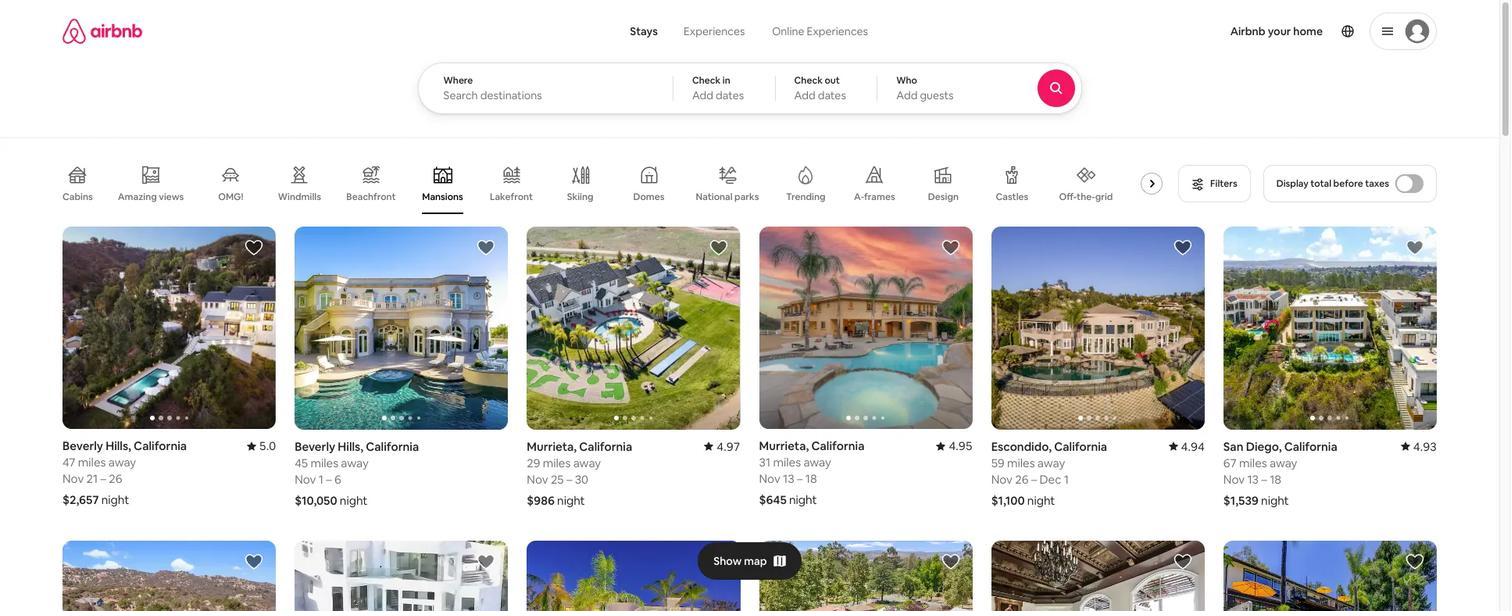 Task type: vqa. For each thing, say whether or not it's contained in the screenshot.
17 inside the Wills Point, Texas 770 miles away Nov 12 – 17 $244 night
no



Task type: locate. For each thing, give the bounding box(es) containing it.
nov inside murrieta, california 31 miles away nov 13 – 18 $645 night
[[759, 472, 781, 486]]

california inside beverly hills, california 47 miles away nov 21 – 26 $2,657 night
[[134, 439, 187, 454]]

diego,
[[1246, 439, 1282, 454]]

2 miles from the left
[[773, 455, 801, 470]]

beverly up the 47
[[63, 439, 103, 454]]

1 horizontal spatial 13
[[1247, 472, 1259, 486]]

out
[[825, 74, 840, 87]]

5 night from the left
[[1027, 493, 1055, 508]]

2 night from the left
[[789, 493, 817, 508]]

1 18 from the left
[[806, 472, 817, 486]]

6 – from the left
[[1262, 472, 1267, 486]]

murrieta, for 31
[[759, 439, 809, 454]]

4.93 out of 5 average rating image
[[1401, 439, 1437, 454]]

in
[[723, 74, 730, 87]]

miles up 21 at the bottom
[[78, 455, 106, 470]]

3 night from the left
[[340, 493, 368, 508]]

1 horizontal spatial experiences
[[807, 24, 868, 38]]

omg!
[[218, 191, 243, 203]]

0 horizontal spatial dates
[[716, 88, 744, 102]]

– inside beverly hills, california 47 miles away nov 21 – 26 $2,657 night
[[100, 472, 106, 486]]

amazing
[[118, 190, 157, 203]]

in/out
[[1155, 191, 1181, 203]]

night right $1,539
[[1261, 493, 1289, 508]]

0 horizontal spatial hills,
[[106, 439, 131, 454]]

nov down 67
[[1224, 472, 1245, 486]]

night inside beverly hills, california 47 miles away nov 21 – 26 $2,657 night
[[101, 493, 129, 508]]

6 nov from the left
[[1224, 472, 1245, 486]]

1 horizontal spatial murrieta,
[[759, 439, 809, 454]]

2 away from the left
[[804, 455, 831, 470]]

hills, inside beverly hills, california 47 miles away nov 21 – 26 $2,657 night
[[106, 439, 131, 454]]

3 nov from the left
[[295, 472, 316, 486]]

1 california from the left
[[134, 439, 187, 454]]

4 california from the left
[[579, 439, 632, 454]]

2 26 from the left
[[1015, 472, 1029, 486]]

13
[[783, 472, 795, 486], [1247, 472, 1259, 486]]

26 inside beverly hills, california 47 miles away nov 21 – 26 $2,657 night
[[109, 472, 122, 486]]

total
[[1311, 177, 1332, 190]]

6 miles from the left
[[1239, 455, 1267, 470]]

5 away from the left
[[1038, 455, 1065, 470]]

add to wishlist: murrieta, california image
[[709, 238, 728, 257], [245, 552, 263, 571]]

night inside escondido, california 59 miles away nov 26 – dec 1 $1,100 night
[[1027, 493, 1055, 508]]

0 vertical spatial add to wishlist: murrieta, california image
[[709, 238, 728, 257]]

miles inside escondido, california 59 miles away nov 26 – dec 1 $1,100 night
[[1007, 455, 1035, 470]]

1 add from the left
[[692, 88, 713, 102]]

6 away from the left
[[1270, 455, 1297, 470]]

away down 'diego,'
[[1270, 455, 1297, 470]]

night down 30
[[557, 493, 585, 508]]

– inside murrieta, california 31 miles away nov 13 – 18 $645 night
[[797, 472, 803, 486]]

1 vertical spatial add to wishlist: murrieta, california image
[[245, 552, 263, 571]]

1 horizontal spatial beverly
[[295, 439, 335, 454]]

add to wishlist: poway, california image
[[941, 552, 960, 571]]

$1,100
[[991, 493, 1025, 508]]

26
[[109, 472, 122, 486], [1015, 472, 1029, 486]]

nov down 29
[[527, 472, 548, 486]]

away right 31
[[804, 455, 831, 470]]

castles
[[996, 191, 1029, 203]]

check in add dates
[[692, 74, 744, 102]]

who
[[896, 74, 917, 87]]

check
[[692, 74, 721, 87], [794, 74, 823, 87]]

2 murrieta, from the left
[[527, 439, 577, 454]]

parks
[[735, 190, 759, 203]]

night for beverly hills, california 47 miles away nov 21 – 26 $2,657 night
[[101, 493, 129, 508]]

25
[[551, 472, 564, 486]]

add to wishlist: los angeles, california image
[[477, 552, 496, 571]]

california inside beverly hills, california 45 miles away nov 1 – 6 $10,050 night
[[366, 439, 419, 454]]

0 horizontal spatial add
[[692, 88, 713, 102]]

night right $2,657
[[101, 493, 129, 508]]

0 horizontal spatial check
[[692, 74, 721, 87]]

4.95
[[949, 439, 973, 454]]

21
[[86, 472, 98, 486]]

nov down 59
[[991, 472, 1013, 486]]

beverly inside beverly hills, california 45 miles away nov 1 – 6 $10,050 night
[[295, 439, 335, 454]]

1 horizontal spatial add to wishlist: murrieta, california image
[[709, 238, 728, 257]]

away inside beverly hills, california 47 miles away nov 21 – 26 $2,657 night
[[108, 455, 136, 470]]

miles
[[78, 455, 106, 470], [773, 455, 801, 470], [311, 455, 338, 470], [543, 455, 571, 470], [1007, 455, 1035, 470], [1239, 455, 1267, 470]]

30
[[575, 472, 589, 486]]

26 up $1,100
[[1015, 472, 1029, 486]]

1 horizontal spatial 1
[[1064, 472, 1069, 486]]

dates down in
[[716, 88, 744, 102]]

display total before taxes button
[[1263, 165, 1437, 202]]

check left the out
[[794, 74, 823, 87]]

add down who
[[896, 88, 918, 102]]

add to wishlist: beverly hills, california image
[[245, 238, 263, 257], [477, 238, 496, 257]]

1 nov from the left
[[63, 472, 84, 486]]

13 up $645
[[783, 472, 795, 486]]

add to wishlist: malibu, california image
[[709, 552, 728, 571]]

hills,
[[106, 439, 131, 454], [338, 439, 363, 454]]

experiences inside button
[[684, 24, 745, 38]]

group
[[63, 153, 1182, 214], [63, 227, 276, 429], [295, 227, 508, 429], [527, 227, 740, 429], [759, 227, 973, 429], [991, 227, 1205, 429], [1224, 227, 1437, 429], [63, 540, 276, 611], [295, 540, 508, 611], [527, 540, 740, 611], [759, 540, 973, 611], [991, 540, 1205, 611], [1224, 540, 1437, 611]]

add down experiences button
[[692, 88, 713, 102]]

away right the 47
[[108, 455, 136, 470]]

away up dec
[[1038, 455, 1065, 470]]

who add guests
[[896, 74, 954, 102]]

dates
[[716, 88, 744, 102], [818, 88, 846, 102]]

2 hills, from the left
[[338, 439, 363, 454]]

san
[[1224, 439, 1244, 454]]

miles inside murrieta, california 31 miles away nov 13 – 18 $645 night
[[773, 455, 801, 470]]

3 miles from the left
[[311, 455, 338, 470]]

2 california from the left
[[811, 439, 865, 454]]

dates inside check out add dates
[[818, 88, 846, 102]]

13 inside san diego, california 67 miles away nov 13 – 18 $1,539 night
[[1247, 472, 1259, 486]]

2 13 from the left
[[1247, 472, 1259, 486]]

beverly for 47
[[63, 439, 103, 454]]

31
[[759, 455, 771, 470]]

None search field
[[418, 0, 1125, 114]]

0 horizontal spatial beverly
[[63, 439, 103, 454]]

1 inside beverly hills, california 45 miles away nov 1 – 6 $10,050 night
[[319, 472, 323, 486]]

night right $645
[[789, 493, 817, 508]]

ski-in/out
[[1138, 191, 1181, 203]]

miles up 25
[[543, 455, 571, 470]]

night inside beverly hills, california 45 miles away nov 1 – 6 $10,050 night
[[340, 493, 368, 508]]

47
[[63, 455, 75, 470]]

night inside san diego, california 67 miles away nov 13 – 18 $1,539 night
[[1261, 493, 1289, 508]]

2 experiences from the left
[[807, 24, 868, 38]]

nov inside escondido, california 59 miles away nov 26 – dec 1 $1,100 night
[[991, 472, 1013, 486]]

experiences up in
[[684, 24, 745, 38]]

3 away from the left
[[341, 455, 369, 470]]

1 horizontal spatial dates
[[818, 88, 846, 102]]

night
[[101, 493, 129, 508], [789, 493, 817, 508], [340, 493, 368, 508], [557, 493, 585, 508], [1027, 493, 1055, 508], [1261, 493, 1289, 508]]

skiing
[[567, 191, 593, 203]]

1 murrieta, from the left
[[759, 439, 809, 454]]

home
[[1293, 24, 1323, 38]]

airbnb your home link
[[1221, 15, 1332, 48]]

miles down escondido, at the bottom right of page
[[1007, 455, 1035, 470]]

5 nov from the left
[[991, 472, 1013, 486]]

1 away from the left
[[108, 455, 136, 470]]

experiences right online
[[807, 24, 868, 38]]

1 right dec
[[1064, 472, 1069, 486]]

online experiences
[[772, 24, 868, 38]]

1 experiences from the left
[[684, 24, 745, 38]]

13 up $1,539
[[1247, 472, 1259, 486]]

1 add to wishlist: beverly hills, california image from the left
[[245, 238, 263, 257]]

1 horizontal spatial hills,
[[338, 439, 363, 454]]

2 horizontal spatial add
[[896, 88, 918, 102]]

nov inside beverly hills, california 47 miles away nov 21 – 26 $2,657 night
[[63, 472, 84, 486]]

0 horizontal spatial experiences
[[684, 24, 745, 38]]

add inside check in add dates
[[692, 88, 713, 102]]

dates down the out
[[818, 88, 846, 102]]

night down 6
[[340, 493, 368, 508]]

nov down the 47
[[63, 472, 84, 486]]

escondido, california 59 miles away nov 26 – dec 1 $1,100 night
[[991, 439, 1107, 508]]

0 horizontal spatial 13
[[783, 472, 795, 486]]

5 – from the left
[[1031, 472, 1037, 486]]

67
[[1224, 455, 1237, 470]]

3 – from the left
[[326, 472, 332, 486]]

4 miles from the left
[[543, 455, 571, 470]]

miles inside murrieta, california 29 miles away nov 25 – 30 $986 night
[[543, 455, 571, 470]]

1 1 from the left
[[319, 472, 323, 486]]

5 miles from the left
[[1007, 455, 1035, 470]]

26 right 21 at the bottom
[[109, 472, 122, 486]]

murrieta, up 29
[[527, 439, 577, 454]]

miles up 6
[[311, 455, 338, 470]]

your
[[1268, 24, 1291, 38]]

nov down 45
[[295, 472, 316, 486]]

murrieta,
[[759, 439, 809, 454], [527, 439, 577, 454]]

13 inside murrieta, california 31 miles away nov 13 – 18 $645 night
[[783, 472, 795, 486]]

4 night from the left
[[557, 493, 585, 508]]

18 inside murrieta, california 31 miles away nov 13 – 18 $645 night
[[806, 472, 817, 486]]

before
[[1334, 177, 1363, 190]]

1 night from the left
[[101, 493, 129, 508]]

26 inside escondido, california 59 miles away nov 26 – dec 1 $1,100 night
[[1015, 472, 1029, 486]]

1 horizontal spatial add to wishlist: beverly hills, california image
[[477, 238, 496, 257]]

away up 30
[[573, 455, 601, 470]]

away
[[108, 455, 136, 470], [804, 455, 831, 470], [341, 455, 369, 470], [573, 455, 601, 470], [1038, 455, 1065, 470], [1270, 455, 1297, 470]]

2 1 from the left
[[1064, 472, 1069, 486]]

nov inside beverly hills, california 45 miles away nov 1 – 6 $10,050 night
[[295, 472, 316, 486]]

check left in
[[692, 74, 721, 87]]

0 horizontal spatial 26
[[109, 472, 122, 486]]

1 horizontal spatial 26
[[1015, 472, 1029, 486]]

murrieta, up 31
[[759, 439, 809, 454]]

add to wishlist: escondido, california image
[[1174, 238, 1192, 257]]

experiences
[[684, 24, 745, 38], [807, 24, 868, 38]]

3 add from the left
[[896, 88, 918, 102]]

nov
[[63, 472, 84, 486], [759, 472, 781, 486], [295, 472, 316, 486], [527, 472, 548, 486], [991, 472, 1013, 486], [1224, 472, 1245, 486]]

1 13 from the left
[[783, 472, 795, 486]]

add for check in add dates
[[692, 88, 713, 102]]

– inside escondido, california 59 miles away nov 26 – dec 1 $1,100 night
[[1031, 472, 1037, 486]]

4 nov from the left
[[527, 472, 548, 486]]

beverly inside beverly hills, california 47 miles away nov 21 – 26 $2,657 night
[[63, 439, 103, 454]]

1 miles from the left
[[78, 455, 106, 470]]

2 beverly from the left
[[295, 439, 335, 454]]

18
[[806, 472, 817, 486], [1270, 472, 1282, 486]]

4 away from the left
[[573, 455, 601, 470]]

4.97 out of 5 average rating image
[[704, 439, 740, 454]]

cabins
[[63, 191, 93, 203]]

check inside check in add dates
[[692, 74, 721, 87]]

45
[[295, 455, 308, 470]]

airbnb
[[1231, 24, 1266, 38]]

california inside san diego, california 67 miles away nov 13 – 18 $1,539 night
[[1284, 439, 1338, 454]]

add
[[692, 88, 713, 102], [794, 88, 816, 102], [896, 88, 918, 102]]

san diego, california 67 miles away nov 13 – 18 $1,539 night
[[1224, 439, 1338, 508]]

6 night from the left
[[1261, 493, 1289, 508]]

1 check from the left
[[692, 74, 721, 87]]

away up 6
[[341, 455, 369, 470]]

check inside check out add dates
[[794, 74, 823, 87]]

1 hills, from the left
[[106, 439, 131, 454]]

6 california from the left
[[1284, 439, 1338, 454]]

add inside check out add dates
[[794, 88, 816, 102]]

california
[[134, 439, 187, 454], [811, 439, 865, 454], [366, 439, 419, 454], [579, 439, 632, 454], [1054, 439, 1107, 454], [1284, 439, 1338, 454]]

away inside murrieta, california 29 miles away nov 25 – 30 $986 night
[[573, 455, 601, 470]]

0 horizontal spatial add to wishlist: beverly hills, california image
[[245, 238, 263, 257]]

29
[[527, 455, 540, 470]]

murrieta, inside murrieta, california 29 miles away nov 25 – 30 $986 night
[[527, 439, 577, 454]]

4.93
[[1413, 439, 1437, 454]]

2 – from the left
[[797, 472, 803, 486]]

$2,657
[[63, 493, 99, 508]]

1 26 from the left
[[109, 472, 122, 486]]

where
[[443, 74, 473, 87]]

the-
[[1077, 190, 1095, 203]]

filters button
[[1179, 165, 1251, 202]]

miles right 31
[[773, 455, 801, 470]]

0 horizontal spatial 18
[[806, 472, 817, 486]]

add to wishlist: el cajon, california image
[[1406, 552, 1425, 571]]

4 – from the left
[[566, 472, 572, 486]]

$986
[[527, 493, 555, 508]]

2 add to wishlist: beverly hills, california image from the left
[[477, 238, 496, 257]]

2 check from the left
[[794, 74, 823, 87]]

check for check in add dates
[[692, 74, 721, 87]]

online experiences link
[[758, 16, 882, 47]]

1 horizontal spatial check
[[794, 74, 823, 87]]

1 beverly from the left
[[63, 439, 103, 454]]

–
[[100, 472, 106, 486], [797, 472, 803, 486], [326, 472, 332, 486], [566, 472, 572, 486], [1031, 472, 1037, 486], [1262, 472, 1267, 486]]

hills, inside beverly hills, california 45 miles away nov 1 – 6 $10,050 night
[[338, 439, 363, 454]]

show map
[[714, 554, 767, 568]]

1
[[319, 472, 323, 486], [1064, 472, 1069, 486]]

california inside murrieta, california 31 miles away nov 13 – 18 $645 night
[[811, 439, 865, 454]]

3 california from the left
[[366, 439, 419, 454]]

nov inside san diego, california 67 miles away nov 13 – 18 $1,539 night
[[1224, 472, 1245, 486]]

1 dates from the left
[[716, 88, 744, 102]]

escondido,
[[991, 439, 1052, 454]]

nov down 31
[[759, 472, 781, 486]]

1 horizontal spatial 18
[[1270, 472, 1282, 486]]

night for san diego, california 67 miles away nov 13 – 18 $1,539 night
[[1261, 493, 1289, 508]]

1 left 6
[[319, 472, 323, 486]]

2 nov from the left
[[759, 472, 781, 486]]

2 dates from the left
[[818, 88, 846, 102]]

1 – from the left
[[100, 472, 106, 486]]

0 horizontal spatial murrieta,
[[527, 439, 577, 454]]

beverly up 45
[[295, 439, 335, 454]]

2 add from the left
[[794, 88, 816, 102]]

miles down 'diego,'
[[1239, 455, 1267, 470]]

5 california from the left
[[1054, 439, 1107, 454]]

2 18 from the left
[[1270, 472, 1282, 486]]

4.94
[[1181, 439, 1205, 454]]

dates inside check in add dates
[[716, 88, 744, 102]]

add to wishlist: los angeles, california image
[[1174, 552, 1192, 571]]

amazing views
[[118, 190, 184, 203]]

murrieta, inside murrieta, california 31 miles away nov 13 – 18 $645 night
[[759, 439, 809, 454]]

59
[[991, 455, 1005, 470]]

off-
[[1059, 190, 1077, 203]]

0 horizontal spatial 1
[[319, 472, 323, 486]]

1 horizontal spatial add
[[794, 88, 816, 102]]

experiences button
[[670, 16, 758, 47]]

dec
[[1040, 472, 1062, 486]]

ski-
[[1138, 191, 1155, 203]]

night down dec
[[1027, 493, 1055, 508]]

add down online experiences
[[794, 88, 816, 102]]

display
[[1277, 177, 1309, 190]]

hills, for 26
[[106, 439, 131, 454]]



Task type: describe. For each thing, give the bounding box(es) containing it.
away inside beverly hills, california 45 miles away nov 1 – 6 $10,050 night
[[341, 455, 369, 470]]

night inside murrieta, california 29 miles away nov 25 – 30 $986 night
[[557, 493, 585, 508]]

hills, for 6
[[338, 439, 363, 454]]

0 horizontal spatial add to wishlist: murrieta, california image
[[245, 552, 263, 571]]

beverly for 45
[[295, 439, 335, 454]]

night for beverly hills, california 45 miles away nov 1 – 6 $10,050 night
[[340, 493, 368, 508]]

murrieta, for 29
[[527, 439, 577, 454]]

18 inside san diego, california 67 miles away nov 13 – 18 $1,539 night
[[1270, 472, 1282, 486]]

california inside escondido, california 59 miles away nov 26 – dec 1 $1,100 night
[[1054, 439, 1107, 454]]

Where field
[[443, 88, 648, 102]]

design
[[928, 191, 959, 203]]

airbnb your home
[[1231, 24, 1323, 38]]

display total before taxes
[[1277, 177, 1389, 190]]

away inside murrieta, california 31 miles away nov 13 – 18 $645 night
[[804, 455, 831, 470]]

domes
[[633, 191, 665, 203]]

add to wishlist: murrieta, california image
[[941, 238, 960, 257]]

filters
[[1211, 177, 1238, 190]]

miles inside san diego, california 67 miles away nov 13 – 18 $1,539 night
[[1239, 455, 1267, 470]]

murrieta, california 29 miles away nov 25 – 30 $986 night
[[527, 439, 632, 508]]

a-frames
[[854, 191, 895, 203]]

check for check out add dates
[[794, 74, 823, 87]]

add for check out add dates
[[794, 88, 816, 102]]

views
[[159, 190, 184, 203]]

profile element
[[906, 0, 1437, 63]]

stays
[[630, 24, 658, 38]]

stays tab panel
[[418, 63, 1125, 114]]

stays button
[[618, 16, 670, 47]]

grid
[[1095, 190, 1113, 203]]

night for escondido, california 59 miles away nov 26 – dec 1 $1,100 night
[[1027, 493, 1055, 508]]

experiences inside "link"
[[807, 24, 868, 38]]

frames
[[864, 191, 895, 203]]

lakefront
[[490, 191, 533, 203]]

nov inside murrieta, california 29 miles away nov 25 – 30 $986 night
[[527, 472, 548, 486]]

5.0
[[259, 439, 276, 454]]

add to wishlist: beverly hills, california image for 45 miles away
[[477, 238, 496, 257]]

taxes
[[1365, 177, 1389, 190]]

beverly hills, california 47 miles away nov 21 – 26 $2,657 night
[[63, 439, 187, 508]]

map
[[744, 554, 767, 568]]

california inside murrieta, california 29 miles away nov 25 – 30 $986 night
[[579, 439, 632, 454]]

– inside murrieta, california 29 miles away nov 25 – 30 $986 night
[[566, 472, 572, 486]]

show
[[714, 554, 742, 568]]

group containing amazing views
[[63, 153, 1182, 214]]

mansions
[[422, 191, 463, 203]]

away inside san diego, california 67 miles away nov 13 – 18 $1,539 night
[[1270, 455, 1297, 470]]

windmills
[[278, 191, 321, 203]]

beachfront
[[346, 191, 396, 203]]

night inside murrieta, california 31 miles away nov 13 – 18 $645 night
[[789, 493, 817, 508]]

what can we help you find? tab list
[[618, 16, 758, 47]]

online
[[772, 24, 805, 38]]

– inside beverly hills, california 45 miles away nov 1 – 6 $10,050 night
[[326, 472, 332, 486]]

a-
[[854, 191, 864, 203]]

add to wishlist: san diego, california image
[[1406, 238, 1425, 257]]

1 inside escondido, california 59 miles away nov 26 – dec 1 $1,100 night
[[1064, 472, 1069, 486]]

miles inside beverly hills, california 45 miles away nov 1 – 6 $10,050 night
[[311, 455, 338, 470]]

show map button
[[698, 542, 802, 580]]

add to wishlist: beverly hills, california image for 47 miles away
[[245, 238, 263, 257]]

beverly hills, california 45 miles away nov 1 – 6 $10,050 night
[[295, 439, 419, 508]]

murrieta, california 31 miles away nov 13 – 18 $645 night
[[759, 439, 865, 508]]

add inside who add guests
[[896, 88, 918, 102]]

off-the-grid
[[1059, 190, 1113, 203]]

check out add dates
[[794, 74, 846, 102]]

4.97
[[717, 439, 740, 454]]

4.95 out of 5 average rating image
[[937, 439, 973, 454]]

national parks
[[696, 190, 759, 203]]

trending
[[786, 191, 826, 203]]

dates for check out add dates
[[818, 88, 846, 102]]

4.94 out of 5 average rating image
[[1169, 439, 1205, 454]]

national
[[696, 190, 733, 203]]

$10,050
[[295, 493, 337, 508]]

away inside escondido, california 59 miles away nov 26 – dec 1 $1,100 night
[[1038, 455, 1065, 470]]

none search field containing stays
[[418, 0, 1125, 114]]

guests
[[920, 88, 954, 102]]

$645
[[759, 493, 787, 508]]

6
[[334, 472, 341, 486]]

miles inside beverly hills, california 47 miles away nov 21 – 26 $2,657 night
[[78, 455, 106, 470]]

$1,539
[[1224, 493, 1259, 508]]

dates for check in add dates
[[716, 88, 744, 102]]

– inside san diego, california 67 miles away nov 13 – 18 $1,539 night
[[1262, 472, 1267, 486]]

5.0 out of 5 average rating image
[[247, 439, 276, 454]]



